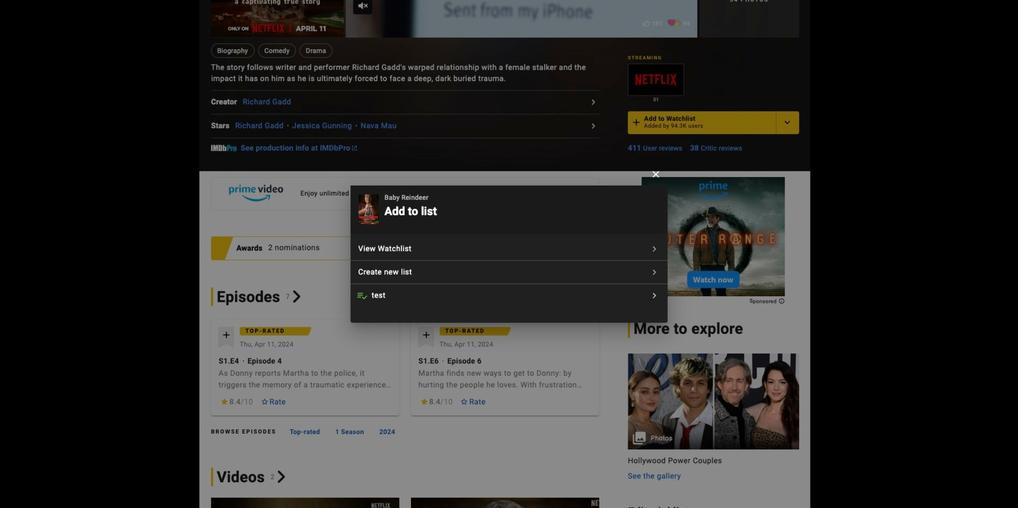 Task type: locate. For each thing, give the bounding box(es) containing it.
playlist add check image
[[356, 290, 368, 302]]

0 vertical spatial chevron right image
[[649, 243, 660, 255]]

chevron right image
[[649, 243, 660, 255], [649, 267, 660, 278]]

group
[[211, 0, 344, 38], [346, 0, 698, 38], [628, 64, 685, 104], [628, 64, 685, 96], [358, 194, 379, 225]]

watch official trailer element
[[346, 0, 698, 38]]

menu
[[351, 238, 668, 308]]

dialog
[[0, 0, 1018, 508]]

jessica gunning and richard gadd in baby reindeer (2024) image
[[358, 194, 379, 225], [358, 194, 379, 225]]

1 chevron right image from the top
[[649, 243, 660, 255]]

1 vertical spatial chevron right image
[[649, 267, 660, 278]]

go to list: test image
[[649, 290, 660, 302]]



Task type: describe. For each thing, give the bounding box(es) containing it.
2 chevron right image from the top
[[649, 267, 660, 278]]

close prompt image
[[651, 168, 662, 180]]

tap to unmute image
[[353, 0, 373, 15]]



Task type: vqa. For each thing, say whether or not it's contained in the screenshot.
the top chevron right Image
yes



